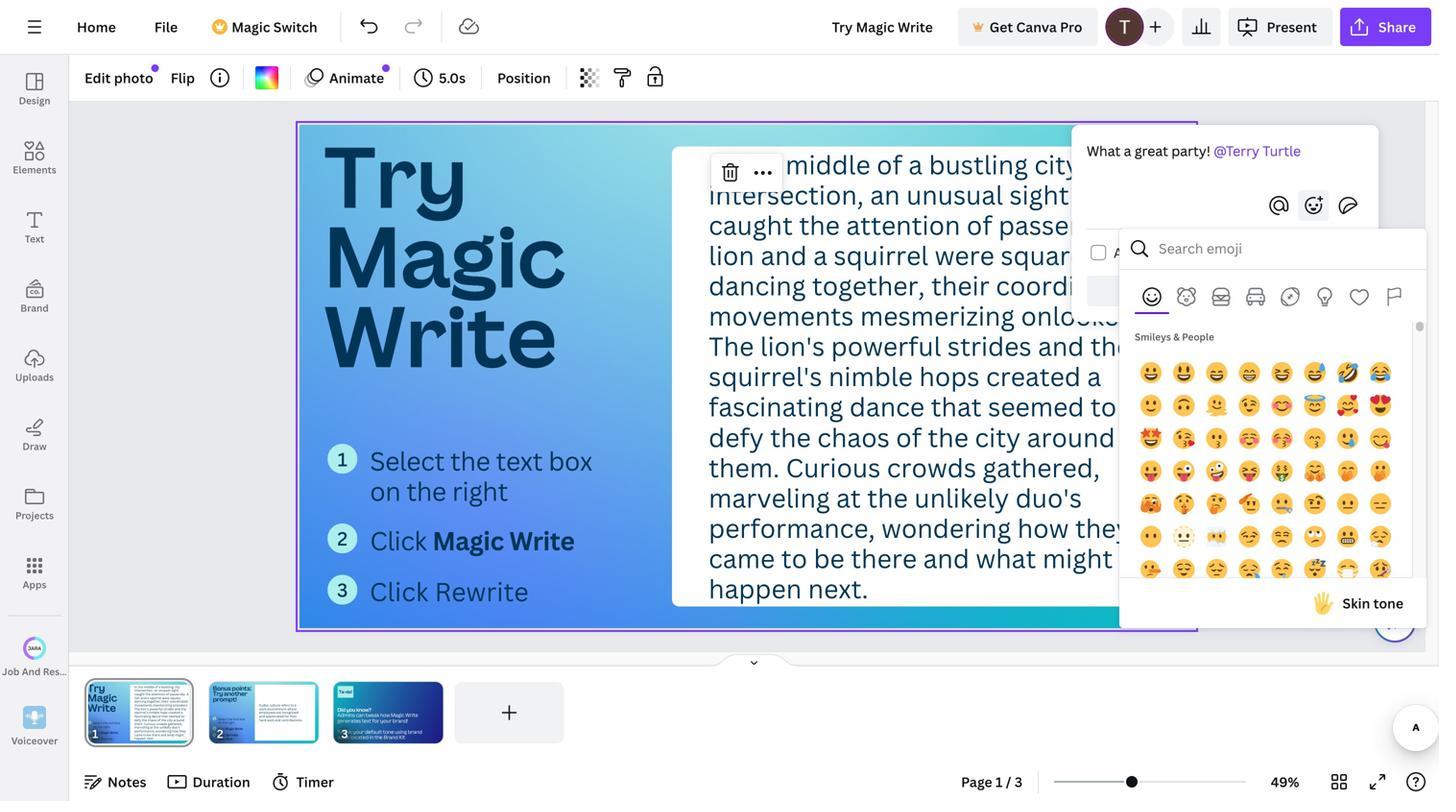 Task type: vqa. For each thing, say whether or not it's contained in the screenshot.
"To" in the MAGIC WRITE IS NEW TECHNOLOGY. WE RECOMMEND CHECKING THAT THE CONTENT IS APPROPRIATE. BY USING IT, YOU AGREE TO ITS
no



Task type: describe. For each thing, give the bounding box(es) containing it.
1 horizontal spatial you
[[1176, 243, 1200, 262]]

duo's
[[1016, 480, 1083, 515]]

assign
[[1114, 243, 1156, 262]]

smiling face with tear image
[[1338, 428, 1359, 449]]

duration
[[193, 773, 250, 791]]

smiling face with hearts image
[[1338, 395, 1359, 416]]

edit photo button
[[77, 62, 161, 93]]

what a great party! @terry turtle
[[1087, 142, 1302, 160]]

49%
[[1271, 773, 1300, 791]]

Design title text field
[[817, 8, 951, 46]]

refers
[[281, 703, 290, 707]]

uploads
[[15, 371, 54, 384]]

3 for 3
[[337, 577, 348, 603]]

tone inside tweak your default tone using brand voice located in the brand kit
[[383, 728, 394, 735]]

how inside did you know? admins can tweak how magic write generates text for your brand!
[[380, 712, 390, 719]]

3 inside button
[[1015, 773, 1023, 791]]

resume
[[43, 665, 80, 678]]

voice
[[338, 734, 350, 741]]

and right lion
[[761, 238, 808, 273]]

next.
[[809, 571, 869, 606]]

Search emoji search field
[[1159, 231, 1414, 267]]

projects button
[[0, 470, 69, 539]]

share button
[[1341, 8, 1432, 46]]

Comment draft. Add a comment or @mention. text field
[[1087, 140, 1364, 182]]

click inside 3 click sprinkle fairy dust
[[218, 733, 225, 737]]

magic switch
[[232, 18, 318, 36]]

skin tone
[[1343, 594, 1404, 612]]

5.0s button
[[408, 62, 474, 93]]

your inside did you know? admins can tweak how magic write generates text for your brand!
[[381, 717, 392, 724]]

performance,
[[709, 510, 876, 545]]

select for select the text box on the right
[[370, 443, 445, 478]]

face without mouth image
[[1141, 526, 1162, 547]]

brand inside button
[[20, 302, 49, 315]]

coordinated
[[996, 268, 1147, 303]]

marveling
[[709, 480, 831, 515]]

1 vertical spatial of
[[967, 208, 993, 242]]

assign to you
[[1114, 243, 1200, 262]]

smiling face with open hands image
[[1305, 460, 1326, 482]]

that
[[932, 389, 982, 424]]

a right an
[[909, 147, 923, 182]]

for inside bonus points: try another prompt! kudos culture refers to a work environment where employees are recognized and appreciated for their hard work and contributions.
[[285, 714, 289, 718]]

face with raised eyebrow image
[[1305, 493, 1326, 514]]

melting face image
[[1207, 395, 1228, 416]]

and left what
[[924, 541, 970, 575]]

ta-
[[339, 689, 346, 695]]

text for select the text box on the right 1 2 click magic write
[[233, 717, 239, 721]]

page 1 / 3 button
[[954, 766, 1031, 797]]

magic inside did you know? admins can tweak how magic write generates text for your brand!
[[391, 712, 405, 719]]

movements
[[709, 298, 854, 333]]

magic inside select the text box on the right 1 2 click magic write
[[225, 727, 234, 731]]

a left grinning face image at the right top
[[1088, 359, 1102, 394]]

seemed
[[989, 389, 1085, 424]]

da!
[[346, 689, 352, 695]]

where
[[287, 707, 296, 711]]

winking face with tongue image
[[1174, 460, 1195, 482]]

text button
[[0, 193, 69, 262]]

powerful
[[832, 329, 942, 363]]

neutral face image
[[1338, 493, 1359, 514]]

draw
[[22, 440, 47, 453]]

face with open eyes and hand over mouth image
[[1370, 460, 1392, 482]]

animate
[[329, 69, 384, 87]]

dotted line face image
[[1174, 526, 1195, 547]]

page 1 image
[[85, 682, 194, 743]]

their inside the in the middle of a bustling city intersection, an unusual sight caught the attention of passersby. a lion and a squirrel were square dancing together, their coordinated movements mesmerizing onlookers. the lion's powerful strides and the squirrel's nimble hops created a fascinating dance that seemed to defy the chaos of the city around them. curious crowds gathered, marveling at the unlikely duo's performance, wondering how they came to be there and what might happen next.
[[932, 268, 990, 303]]

click rewrite
[[370, 574, 529, 609]]

right for select the text box on the right 1 2 click magic write
[[228, 721, 235, 725]]

zany face image
[[1207, 460, 1228, 482]]

job and resume ai
[[2, 665, 92, 678]]

lion's
[[761, 329, 825, 363]]

money-mouth face image
[[1272, 460, 1293, 482]]

can
[[356, 712, 365, 719]]

magic inside button
[[232, 18, 270, 36]]

fairy
[[218, 737, 225, 741]]

were
[[935, 238, 995, 273]]

to left be
[[782, 541, 808, 575]]

and down kudos
[[259, 714, 265, 718]]

dust
[[225, 737, 232, 741]]

hide pages image
[[708, 653, 801, 668]]

1 inside button
[[996, 773, 1003, 791]]

bustling
[[929, 147, 1029, 182]]

relieved face image
[[1174, 559, 1195, 580]]

face savoring food image
[[1370, 428, 1392, 449]]

star struck image
[[1141, 428, 1162, 449]]

saluting face image
[[1239, 493, 1261, 514]]

face with medical mask image
[[1338, 559, 1359, 580]]

select the text box on the right 1 2 click magic write
[[214, 717, 245, 731]]

side panel tab list
[[0, 55, 92, 762]]

dancing
[[709, 268, 806, 303]]

position button
[[490, 62, 559, 93]]

using
[[395, 728, 407, 735]]

thinking face image
[[1207, 493, 1228, 514]]

hops
[[920, 359, 980, 394]]

3 for 3 click sprinkle fairy dust
[[214, 734, 215, 737]]

wondering
[[882, 510, 1012, 545]]

rolling on the floor laughing image
[[1338, 362, 1359, 383]]

get
[[990, 18, 1013, 36]]

uploads button
[[0, 331, 69, 401]]

in
[[370, 734, 374, 741]]

sight
[[1010, 177, 1070, 212]]

came
[[709, 541, 776, 575]]

at
[[837, 480, 862, 515]]

squirrel's
[[709, 359, 823, 394]]

elements button
[[0, 124, 69, 193]]

text for select the text box on the right
[[496, 443, 543, 478]]

rewrite
[[435, 574, 529, 609]]

squirrel
[[834, 238, 929, 273]]

and down are
[[275, 718, 281, 722]]

1 vertical spatial work
[[267, 718, 274, 722]]

the
[[709, 329, 754, 363]]

face with thermometer image
[[1370, 559, 1392, 580]]

kit
[[399, 734, 405, 741]]

recognized
[[282, 711, 298, 715]]

passersby.
[[999, 208, 1130, 242]]

canva assistant image
[[1384, 610, 1407, 633]]

be
[[814, 541, 845, 575]]

kissing face with smiling eyes image
[[1305, 428, 1326, 449]]

to left slightly smiling face image
[[1091, 389, 1117, 424]]

unlikely
[[915, 480, 1010, 515]]

file
[[154, 18, 178, 36]]

position
[[498, 69, 551, 87]]

what
[[1087, 142, 1121, 160]]

what
[[976, 541, 1037, 575]]

curious
[[786, 450, 881, 485]]

lying face image
[[1141, 559, 1162, 580]]

shushing face image
[[1174, 493, 1195, 514]]

in
[[709, 147, 733, 182]]

notes button
[[77, 766, 154, 797]]

brand button
[[0, 262, 69, 331]]

share
[[1379, 18, 1417, 36]]

brand inside tweak your default tone using brand voice located in the brand kit
[[384, 734, 398, 741]]

tone inside button
[[1374, 594, 1404, 612]]

flip button
[[163, 62, 203, 93]]

smiling face with heart-eyes image
[[1370, 395, 1392, 416]]

expressionless face image
[[1370, 493, 1392, 514]]

timer button
[[266, 766, 342, 797]]

a inside comment draft. add a comment or @mention. text field
[[1124, 142, 1132, 160]]

2 inside select the text box on the right 1 2 click magic write
[[214, 727, 215, 730]]

squinting face with tongue image
[[1239, 460, 1261, 482]]

intersection,
[[709, 177, 864, 212]]

present button
[[1229, 8, 1333, 46]]

/
[[1006, 773, 1012, 791]]

a left squirrel
[[814, 238, 828, 273]]

located
[[351, 734, 369, 741]]

caught
[[709, 208, 793, 242]]

kissing face with closed eyes image
[[1272, 428, 1293, 449]]

unamused face image
[[1272, 526, 1293, 547]]

crowds
[[887, 450, 977, 485]]

text
[[25, 232, 44, 245]]

switch
[[274, 18, 318, 36]]

slightly smiling face image
[[1141, 395, 1162, 416]]

around
[[1028, 420, 1116, 454]]

generates
[[338, 717, 361, 724]]

strides
[[948, 329, 1032, 363]]

a inside bonus points: try another prompt! kudos culture refers to a work environment where employees are recognized and appreciated for their hard work and contributions.
[[294, 703, 296, 707]]

grinning face image
[[1141, 362, 1162, 383]]



Task type: locate. For each thing, give the bounding box(es) containing it.
1 vertical spatial their
[[290, 714, 297, 718]]

0 vertical spatial brand
[[20, 302, 49, 315]]

to inside bonus points: try another prompt! kudos culture refers to a work environment where employees are recognized and appreciated for their hard work and contributions.
[[290, 703, 294, 707]]

for inside did you know? admins can tweak how magic write generates text for your brand!
[[372, 717, 380, 724]]

box
[[549, 443, 593, 478], [240, 717, 245, 721]]

grinning face with smiling eyes image
[[1207, 362, 1228, 383]]

you inside did you know? admins can tweak how magic write generates text for your brand!
[[347, 706, 356, 713]]

face with tears of joy image
[[1370, 362, 1392, 383]]

flip
[[171, 69, 195, 87]]

0 horizontal spatial new image
[[151, 64, 159, 72]]

0 horizontal spatial brand
[[20, 302, 49, 315]]

smirking face image
[[1239, 526, 1261, 547]]

3
[[337, 577, 348, 603], [214, 734, 215, 737], [1015, 773, 1023, 791]]

tone right skin
[[1374, 594, 1404, 612]]

you right 'did'
[[347, 706, 356, 713]]

1 new image from the left
[[151, 64, 159, 72]]

1 horizontal spatial 1
[[338, 446, 348, 472]]

on for select the text box on the right
[[370, 474, 401, 508]]

a up recognized
[[294, 703, 296, 707]]

of down bustling on the top right of page
[[967, 208, 993, 242]]

select for select the text box on the right 1 2 click magic write
[[218, 717, 227, 721]]

on
[[370, 474, 401, 508], [218, 721, 222, 725]]

0 vertical spatial on
[[370, 474, 401, 508]]

of
[[877, 147, 903, 182], [967, 208, 993, 242], [897, 420, 922, 454]]

home link
[[61, 8, 131, 46]]

drooling face image
[[1272, 559, 1293, 580]]

1 horizontal spatial brand
[[384, 734, 398, 741]]

to right refers
[[290, 703, 294, 707]]

write inside select the text box on the right 1 2 click magic write
[[235, 727, 243, 731]]

kissing face image
[[1207, 428, 1228, 449]]

on inside select the text box on the right
[[370, 474, 401, 508]]

dance
[[850, 389, 925, 424]]

click up click rewrite on the bottom left of page
[[370, 523, 427, 558]]

you up cancel button
[[1176, 243, 1200, 262]]

0 vertical spatial how
[[1018, 510, 1070, 545]]

box for select the text box on the right 1 2 click magic write
[[240, 717, 245, 721]]

get canva pro button
[[958, 8, 1098, 46]]

smiling face image
[[1239, 428, 1261, 449]]

0 horizontal spatial how
[[380, 712, 390, 719]]

brand up uploads button
[[20, 302, 49, 315]]

culture
[[269, 703, 280, 707]]

0 vertical spatial 3
[[337, 577, 348, 603]]

brand!
[[393, 717, 408, 724]]

draw button
[[0, 401, 69, 470]]

contributions.
[[281, 718, 302, 722]]

1 horizontal spatial try
[[324, 118, 468, 232]]

click inside select the text box on the right 1 2 click magic write
[[218, 727, 225, 731]]

brand
[[408, 728, 422, 735]]

text down know?
[[362, 717, 371, 724]]

home
[[77, 18, 116, 36]]

face with tongue image
[[1141, 460, 1162, 482]]

tone left the using
[[383, 728, 394, 735]]

0 vertical spatial right
[[452, 474, 508, 508]]

new image for animate
[[382, 64, 390, 72]]

face in clouds image
[[1207, 526, 1228, 547]]

smileys
[[1135, 330, 1172, 343]]

1 horizontal spatial box
[[549, 443, 593, 478]]

text up sprinkle
[[233, 717, 239, 721]]

1 vertical spatial brand
[[384, 734, 398, 741]]

1 vertical spatial tone
[[383, 728, 394, 735]]

winking face image
[[1239, 395, 1261, 416]]

1 vertical spatial you
[[347, 706, 356, 713]]

&
[[1174, 330, 1180, 343]]

new image for edit photo
[[151, 64, 159, 72]]

lion
[[709, 238, 755, 273]]

0 horizontal spatial tone
[[383, 728, 394, 735]]

0 horizontal spatial 2
[[214, 727, 215, 730]]

for right are
[[285, 714, 289, 718]]

click
[[370, 523, 427, 558], [370, 574, 429, 609], [218, 727, 225, 731], [218, 733, 225, 737]]

5.0s
[[439, 69, 466, 87]]

the
[[739, 147, 780, 182], [800, 208, 841, 242], [1091, 329, 1132, 363], [771, 420, 812, 454], [928, 420, 969, 454], [451, 443, 490, 478], [407, 474, 447, 508], [868, 480, 909, 515], [228, 717, 232, 721], [222, 721, 227, 725], [375, 734, 383, 741]]

cancel
[[1130, 282, 1175, 300]]

right for select the text box on the right
[[452, 474, 508, 508]]

1 horizontal spatial for
[[372, 717, 380, 724]]

how inside the in the middle of a bustling city intersection, an unusual sight caught the attention of passersby. a lion and a squirrel were square dancing together, their coordinated movements mesmerizing onlookers. the lion's powerful strides and the squirrel's nimble hops created a fascinating dance that seemed to defy the chaos of the city around them. curious crowds gathered, marveling at the unlikely duo's performance, wondering how they came to be there and what might happen next.
[[1018, 510, 1070, 545]]

together,
[[813, 268, 926, 303]]

work right hard
[[267, 718, 274, 722]]

happen
[[709, 571, 802, 606]]

1 horizontal spatial text
[[362, 717, 371, 724]]

upside-down face image
[[1174, 395, 1195, 416]]

0 horizontal spatial on
[[218, 721, 222, 725]]

face with hand over mouth image
[[1338, 460, 1359, 482]]

grimacing face image
[[1338, 526, 1359, 547]]

get canva pro
[[990, 18, 1083, 36]]

1 horizontal spatial on
[[370, 474, 401, 508]]

0 vertical spatial tone
[[1374, 594, 1404, 612]]

2 vertical spatial of
[[897, 420, 922, 454]]

another
[[224, 690, 247, 698]]

new image left the flip "button"
[[151, 64, 159, 72]]

sleepy face image
[[1239, 559, 1261, 580]]

middle
[[786, 147, 871, 182]]

1 vertical spatial right
[[228, 721, 235, 725]]

great
[[1135, 142, 1169, 160]]

try inside bonus points: try another prompt! kudos culture refers to a work environment where employees are recognized and appreciated for their hard work and contributions.
[[213, 690, 223, 698]]

0 horizontal spatial for
[[285, 714, 289, 718]]

design button
[[0, 55, 69, 124]]

0 vertical spatial select
[[370, 443, 445, 478]]

grinning squinting face image
[[1272, 362, 1293, 383]]

select
[[370, 443, 445, 478], [218, 717, 227, 721]]

their
[[932, 268, 990, 303], [290, 714, 297, 718]]

photo
[[114, 69, 153, 87]]

1 vertical spatial 1
[[214, 717, 215, 720]]

did
[[338, 706, 346, 713]]

chaos
[[818, 420, 890, 454]]

0 horizontal spatial right
[[228, 721, 235, 725]]

job and resume ai button
[[0, 623, 92, 692]]

unusual
[[907, 177, 1004, 212]]

comment button
[[1226, 276, 1364, 306]]

2 horizontal spatial 1
[[996, 773, 1003, 791]]

created
[[987, 359, 1082, 394]]

1 vertical spatial 3
[[214, 734, 215, 737]]

0 vertical spatial your
[[381, 717, 392, 724]]

brand
[[20, 302, 49, 315], [384, 734, 398, 741]]

their inside bonus points: try another prompt! kudos culture refers to a work environment where employees are recognized and appreciated for their hard work and contributions.
[[290, 714, 297, 718]]

your inside tweak your default tone using brand voice located in the brand kit
[[353, 728, 364, 735]]

1 horizontal spatial 3
[[337, 577, 348, 603]]

0 horizontal spatial text
[[233, 717, 239, 721]]

page 1 / 3
[[962, 773, 1023, 791]]

beaming face with smiling eyes image
[[1239, 362, 1261, 383]]

skin tone button
[[1305, 584, 1412, 622]]

right up click magic write
[[452, 474, 508, 508]]

face with rolling eyes image
[[1305, 526, 1326, 547]]

a
[[1137, 208, 1154, 242]]

new image inside edit photo popup button
[[151, 64, 159, 72]]

and down coordinated
[[1039, 329, 1085, 363]]

new image
[[151, 64, 159, 72], [382, 64, 390, 72]]

new image inside animate popup button
[[382, 64, 390, 72]]

1 horizontal spatial right
[[452, 474, 508, 508]]

brand left kit
[[384, 734, 398, 741]]

2 vertical spatial 3
[[1015, 773, 1023, 791]]

0 vertical spatial work
[[259, 707, 266, 711]]

1 horizontal spatial how
[[1018, 510, 1070, 545]]

right inside select the text box on the right
[[452, 474, 508, 508]]

3 inside 3 click sprinkle fairy dust
[[214, 734, 215, 737]]

1
[[338, 446, 348, 472], [214, 717, 215, 720], [996, 773, 1003, 791]]

on for select the text box on the right 1 2 click magic write
[[218, 721, 222, 725]]

no color image
[[255, 66, 279, 89]]

select the text box on the right
[[370, 443, 593, 508]]

face blowing a kiss image
[[1174, 428, 1195, 449]]

face with peeking eye image
[[1141, 493, 1162, 514]]

their down where
[[290, 714, 297, 718]]

0 horizontal spatial select
[[218, 717, 227, 721]]

grinning face with sweat image
[[1305, 362, 1326, 383]]

appreciated
[[266, 714, 284, 718]]

how right tweak
[[380, 712, 390, 719]]

0 vertical spatial try
[[324, 118, 468, 232]]

people
[[1183, 330, 1215, 343]]

0 vertical spatial of
[[877, 147, 903, 182]]

the inside tweak your default tone using brand voice located in the brand kit
[[375, 734, 383, 741]]

click up 3 click sprinkle fairy dust on the left bottom of the page
[[218, 727, 225, 731]]

box inside select the text box on the right
[[549, 443, 593, 478]]

box inside select the text box on the right 1 2 click magic write
[[240, 717, 245, 721]]

0 horizontal spatial you
[[347, 706, 356, 713]]

1 vertical spatial how
[[380, 712, 390, 719]]

1 horizontal spatial city
[[1035, 147, 1081, 182]]

to right assign
[[1159, 243, 1173, 262]]

1 horizontal spatial their
[[932, 268, 990, 303]]

write inside did you know? admins can tweak how magic write generates text for your brand!
[[406, 712, 418, 719]]

1 vertical spatial 2
[[214, 727, 215, 730]]

they
[[1076, 510, 1131, 545]]

1 vertical spatial city
[[975, 420, 1021, 454]]

text inside select the text box on the right
[[496, 443, 543, 478]]

click left dust
[[218, 733, 225, 737]]

box for select the text box on the right
[[549, 443, 593, 478]]

text inside select the text box on the right 1 2 click magic write
[[233, 717, 239, 721]]

animate button
[[299, 62, 392, 93]]

0 vertical spatial their
[[932, 268, 990, 303]]

1 vertical spatial box
[[240, 717, 245, 721]]

right inside select the text box on the right 1 2 click magic write
[[228, 721, 235, 725]]

canva
[[1017, 18, 1057, 36]]

new image left 5.0s button
[[382, 64, 390, 72]]

1 horizontal spatial your
[[381, 717, 392, 724]]

0 horizontal spatial box
[[240, 717, 245, 721]]

0 horizontal spatial 1
[[214, 717, 215, 720]]

of right middle
[[877, 147, 903, 182]]

a left "great"
[[1124, 142, 1132, 160]]

select inside select the text box on the right 1 2 click magic write
[[218, 717, 227, 721]]

smiling face with halo image
[[1305, 395, 1326, 416]]

0 vertical spatial box
[[549, 443, 593, 478]]

0 vertical spatial city
[[1035, 147, 1081, 182]]

1 inside select the text box on the right 1 2 click magic write
[[214, 717, 215, 720]]

pensive face image
[[1207, 559, 1228, 580]]

to
[[1159, 243, 1173, 262], [1091, 389, 1117, 424], [782, 541, 808, 575], [290, 703, 294, 707]]

0 horizontal spatial try
[[213, 690, 223, 698]]

on inside select the text box on the right 1 2 click magic write
[[218, 721, 222, 725]]

main menu bar
[[0, 0, 1440, 55]]

@terry
[[1214, 142, 1260, 160]]

them.
[[709, 450, 780, 485]]

try
[[324, 118, 468, 232], [213, 690, 223, 698]]

2 new image from the left
[[382, 64, 390, 72]]

prompt!
[[213, 695, 237, 704]]

of right chaos
[[897, 420, 922, 454]]

comment
[[1262, 282, 1327, 300]]

city down created
[[975, 420, 1021, 454]]

2 vertical spatial 1
[[996, 773, 1003, 791]]

text up click magic write
[[496, 443, 543, 478]]

duration button
[[162, 766, 258, 797]]

1 horizontal spatial tone
[[1374, 594, 1404, 612]]

voiceover
[[11, 734, 58, 747]]

did you know? admins can tweak how magic write generates text for your brand!
[[338, 706, 418, 724]]

1 vertical spatial your
[[353, 728, 364, 735]]

how
[[1018, 510, 1070, 545], [380, 712, 390, 719]]

sprinkle
[[226, 733, 238, 737]]

your left brand!
[[381, 717, 392, 724]]

0 vertical spatial you
[[1176, 243, 1200, 262]]

their up strides at the top right of page
[[932, 268, 990, 303]]

voiceover button
[[0, 692, 69, 762]]

for
[[285, 714, 289, 718], [372, 717, 380, 724]]

smiling face with smiling eyes image
[[1272, 395, 1293, 416]]

grinning face with big eyes image
[[1174, 362, 1195, 383]]

1 horizontal spatial select
[[370, 443, 445, 478]]

for up default
[[372, 717, 380, 724]]

1 vertical spatial try
[[213, 690, 223, 698]]

1 horizontal spatial 2
[[338, 526, 348, 551]]

0 horizontal spatial your
[[353, 728, 364, 735]]

face exhaling image
[[1370, 526, 1392, 547]]

0 horizontal spatial city
[[975, 420, 1021, 454]]

zipper-mouth face image
[[1272, 493, 1293, 514]]

2 horizontal spatial text
[[496, 443, 543, 478]]

an
[[871, 177, 901, 212]]

how left they
[[1018, 510, 1070, 545]]

1 vertical spatial on
[[218, 721, 222, 725]]

2
[[338, 526, 348, 551], [214, 727, 215, 730]]

nimble
[[829, 359, 914, 394]]

tweak
[[366, 712, 379, 719]]

present
[[1267, 18, 1318, 36]]

1 horizontal spatial new image
[[382, 64, 390, 72]]

0 horizontal spatial their
[[290, 714, 297, 718]]

1 vertical spatial select
[[218, 717, 227, 721]]

gathered,
[[983, 450, 1101, 485]]

text inside did you know? admins can tweak how magic write generates text for your brand!
[[362, 717, 371, 724]]

are
[[276, 711, 281, 715]]

city left what
[[1035, 147, 1081, 182]]

right up sprinkle
[[228, 721, 235, 725]]

might
[[1043, 541, 1114, 575]]

kudos
[[259, 703, 268, 707]]

0 horizontal spatial 3
[[214, 734, 215, 737]]

2 horizontal spatial 3
[[1015, 773, 1023, 791]]

0 vertical spatial 2
[[338, 526, 348, 551]]

defy
[[709, 420, 764, 454]]

click left 'rewrite'
[[370, 574, 429, 609]]

sleeping face image
[[1305, 559, 1326, 580]]

elements
[[13, 163, 56, 176]]

select inside select the text box on the right
[[370, 443, 445, 478]]

Page title text field
[[107, 724, 114, 743]]

work up hard
[[259, 707, 266, 711]]

your right tweak
[[353, 728, 364, 735]]

0 vertical spatial 1
[[338, 446, 348, 472]]



